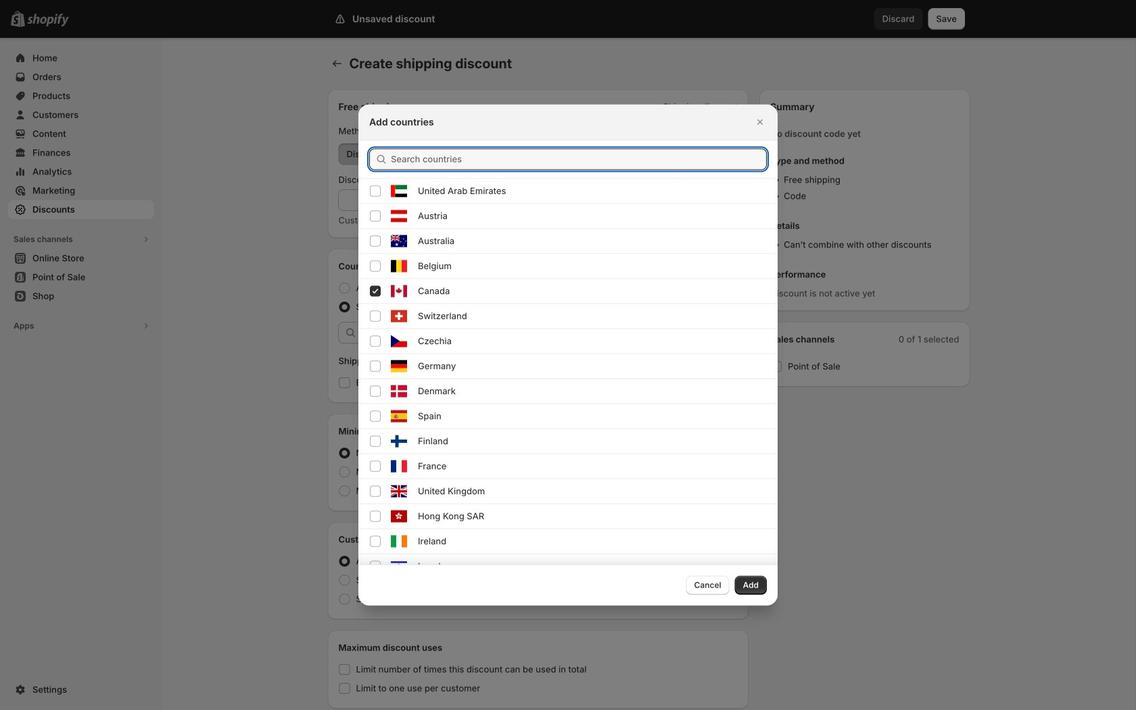 Task type: describe. For each thing, give the bounding box(es) containing it.
shopify image
[[27, 13, 69, 27]]



Task type: vqa. For each thing, say whether or not it's contained in the screenshot.
adjustments
no



Task type: locate. For each thing, give the bounding box(es) containing it.
Search countries text field
[[391, 149, 767, 170]]

dialog
[[0, 105, 1137, 711]]



